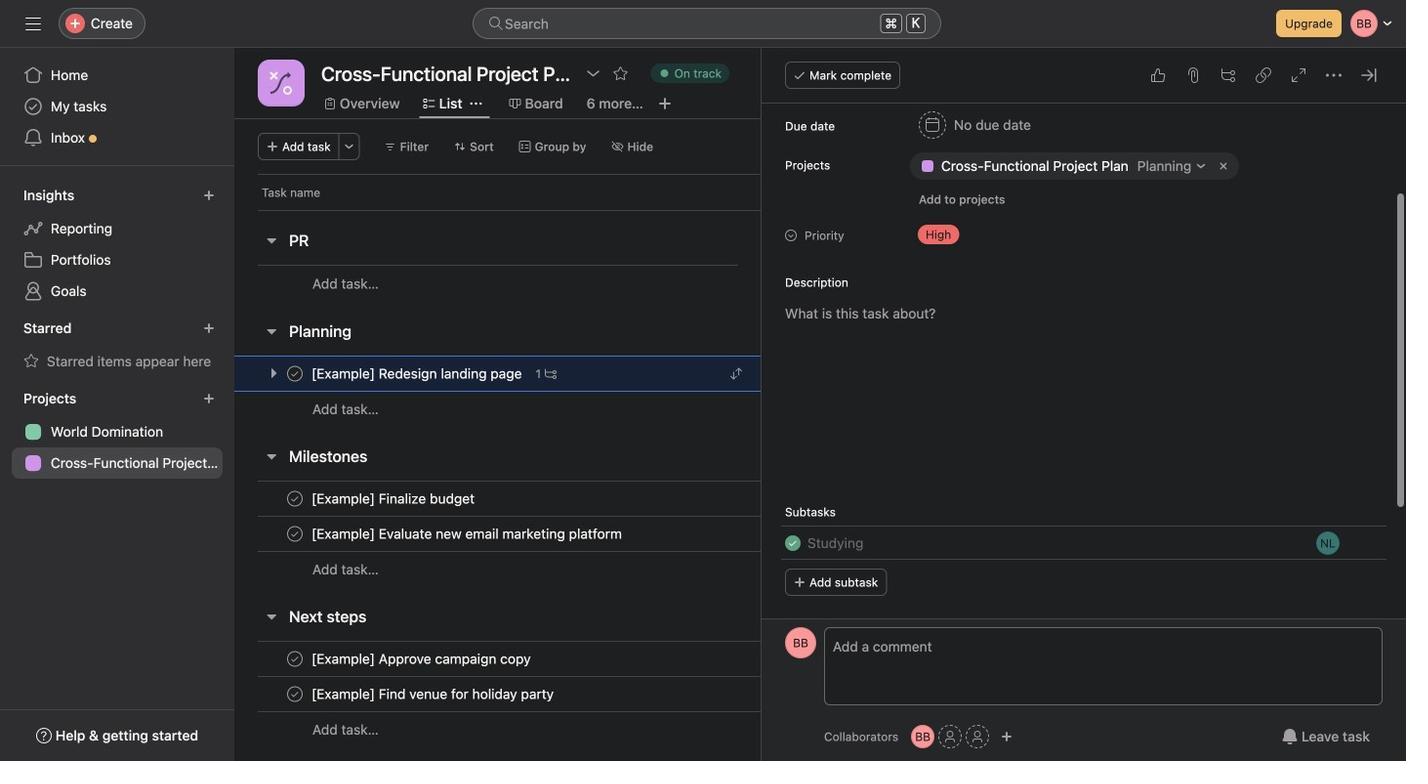 Task type: describe. For each thing, give the bounding box(es) containing it.
1 horizontal spatial add or remove collaborators image
[[1002, 731, 1013, 743]]

add to starred image
[[613, 65, 629, 81]]

mark complete image for task name text field in [example] approve campaign copy cell
[[283, 647, 307, 671]]

[example] redesign landing page dialog
[[762, 0, 1407, 761]]

mark complete image for task name text field in [example] finalize budget cell
[[283, 487, 307, 511]]

insights element
[[0, 178, 234, 311]]

0 horizontal spatial add or remove collaborators image
[[912, 725, 935, 748]]

mark complete checkbox for task name text field in [example] finalize budget cell
[[283, 487, 307, 511]]

move tasks between sections image
[[731, 368, 743, 380]]

global element
[[0, 48, 234, 165]]

collapse task list for this group image for header milestones tree grid
[[264, 448, 279, 464]]

collapse task list for this group image
[[264, 609, 279, 624]]

open user profile image
[[786, 627, 817, 659]]

mark complete image for mark complete option inside the [example] find venue for holiday party cell
[[283, 682, 307, 706]]

task name text field inside [example] redesign landing page 'cell'
[[308, 364, 528, 384]]

mark complete checkbox inside [example] redesign landing page 'cell'
[[283, 362, 307, 385]]

mark complete checkbox for task name text field in [example] approve campaign copy cell
[[283, 647, 307, 671]]

new project or portfolio image
[[203, 393, 215, 405]]

full screen image
[[1292, 67, 1307, 83]]

[example] redesign landing page cell
[[234, 356, 762, 392]]

add subtask image
[[1221, 67, 1237, 83]]



Task type: vqa. For each thing, say whether or not it's contained in the screenshot.
Bug image
no



Task type: locate. For each thing, give the bounding box(es) containing it.
0 vertical spatial collapse task list for this group image
[[264, 233, 279, 248]]

new insights image
[[203, 190, 215, 201]]

1 mark complete image from the top
[[283, 362, 307, 385]]

Mark complete checkbox
[[283, 647, 307, 671], [283, 682, 307, 706]]

[example] find venue for holiday party cell
[[234, 676, 762, 712]]

mark complete checkbox inside [example] evaluate new email marketing platform cell
[[283, 522, 307, 546]]

starred element
[[0, 311, 234, 381]]

0 vertical spatial mark complete checkbox
[[283, 647, 307, 671]]

mark complete checkbox inside [example] approve campaign copy cell
[[283, 647, 307, 671]]

show options image
[[586, 65, 601, 81]]

add items to starred image
[[203, 322, 215, 334]]

task name text field for the [example] find venue for holiday party cell in the bottom of the page
[[308, 684, 560, 704]]

task name text field inside [example] finalize budget cell
[[308, 489, 481, 509]]

mark complete image for mark complete checkbox within the [example] redesign landing page 'cell'
[[283, 362, 307, 385]]

Task name text field
[[308, 364, 528, 384], [308, 489, 481, 509], [308, 649, 537, 669], [308, 684, 560, 704]]

task name text field for [example] approve campaign copy cell
[[308, 649, 537, 669]]

2 vertical spatial collapse task list for this group image
[[264, 448, 279, 464]]

mark complete checkbox for task name text box
[[283, 522, 307, 546]]

2 mark complete image from the top
[[283, 682, 307, 706]]

line_and_symbols image
[[270, 71, 293, 95]]

header milestones tree grid
[[234, 481, 951, 587]]

task name text field for [example] finalize budget cell
[[308, 489, 481, 509]]

4 task name text field from the top
[[308, 684, 560, 704]]

mark complete checkbox inside [example] finalize budget cell
[[283, 487, 307, 511]]

1 vertical spatial mark complete checkbox
[[283, 487, 307, 511]]

2 mark complete checkbox from the top
[[283, 487, 307, 511]]

1 vertical spatial collapse task list for this group image
[[264, 323, 279, 339]]

grid
[[762, 441, 1407, 478]]

0 vertical spatial mark complete image
[[283, 487, 307, 511]]

1 subtask image
[[545, 368, 557, 380]]

2 vertical spatial mark complete checkbox
[[283, 522, 307, 546]]

Mark complete checkbox
[[283, 362, 307, 385], [283, 487, 307, 511], [283, 522, 307, 546]]

1 task name text field from the top
[[308, 364, 528, 384]]

header next steps tree grid
[[234, 641, 951, 747]]

mark complete checkbox for task name text field inside the [example] find venue for holiday party cell
[[283, 682, 307, 706]]

task name text field inside the [example] find venue for holiday party cell
[[308, 684, 560, 704]]

2 task name text field from the top
[[308, 489, 481, 509]]

header planning tree grid
[[234, 356, 951, 427]]

expand subtask list for the task [example] redesign landing page image
[[266, 365, 281, 381]]

tab actions image
[[471, 98, 482, 109]]

mark complete image
[[283, 487, 307, 511], [283, 522, 307, 546], [283, 647, 307, 671]]

mark complete image inside [example] approve campaign copy cell
[[283, 647, 307, 671]]

1 mark complete checkbox from the top
[[283, 647, 307, 671]]

[example] evaluate new email marketing platform cell
[[234, 516, 762, 552]]

3 mark complete checkbox from the top
[[283, 522, 307, 546]]

mark complete image
[[283, 362, 307, 385], [283, 682, 307, 706]]

mark complete image inside [example] redesign landing page 'cell'
[[283, 362, 307, 385]]

None field
[[473, 8, 942, 39]]

close details image
[[1362, 67, 1378, 83]]

1 collapse task list for this group image from the top
[[264, 233, 279, 248]]

main content
[[762, 0, 1407, 712]]

2 vertical spatial mark complete image
[[283, 647, 307, 671]]

1 vertical spatial mark complete checkbox
[[283, 682, 307, 706]]

collapse task list for this group image
[[264, 233, 279, 248], [264, 323, 279, 339], [264, 448, 279, 464]]

more actions for this task image
[[1327, 67, 1342, 83]]

[example] approve campaign copy cell
[[234, 641, 762, 677]]

task name text field inside [example] approve campaign copy cell
[[308, 649, 537, 669]]

Task name text field
[[308, 524, 628, 544]]

row
[[234, 174, 834, 210], [258, 209, 762, 211], [234, 265, 951, 302], [234, 391, 951, 427], [234, 481, 951, 517], [234, 516, 951, 552], [234, 551, 951, 587], [234, 641, 951, 677], [234, 676, 951, 712], [234, 711, 951, 747]]

add tab image
[[658, 96, 673, 111]]

mark complete image for task name text box
[[283, 522, 307, 546]]

tab list
[[786, 563, 1384, 596]]

add or remove collaborators image
[[912, 725, 935, 748], [1002, 731, 1013, 743]]

1 mark complete checkbox from the top
[[283, 362, 307, 385]]

more actions image
[[344, 141, 355, 152]]

3 task name text field from the top
[[308, 649, 537, 669]]

mark complete image inside [example] evaluate new email marketing platform cell
[[283, 522, 307, 546]]

1 mark complete image from the top
[[283, 487, 307, 511]]

2 collapse task list for this group image from the top
[[264, 323, 279, 339]]

hide sidebar image
[[25, 16, 41, 31]]

0 likes. click to like this task image
[[1151, 67, 1167, 83]]

mark complete checkbox inside the [example] find venue for holiday party cell
[[283, 682, 307, 706]]

0 vertical spatial mark complete image
[[283, 362, 307, 385]]

Search tasks, projects, and more text field
[[473, 8, 942, 39]]

3 mark complete image from the top
[[283, 647, 307, 671]]

copy task link image
[[1257, 67, 1272, 83]]

[example] finalize budget cell
[[234, 481, 762, 517]]

tab list inside [example] redesign landing page dialog
[[786, 563, 1384, 596]]

2 mark complete checkbox from the top
[[283, 682, 307, 706]]

mark complete image inside [example] finalize budget cell
[[283, 487, 307, 511]]

0 vertical spatial mark complete checkbox
[[283, 362, 307, 385]]

mark complete image inside the [example] find venue for holiday party cell
[[283, 682, 307, 706]]

1 vertical spatial mark complete image
[[283, 522, 307, 546]]

attachments: add a file to this task, [example] redesign landing page image
[[1186, 67, 1202, 83]]

2 mark complete image from the top
[[283, 522, 307, 546]]

collapse task list for this group image for the header planning tree grid
[[264, 323, 279, 339]]

projects element
[[0, 381, 234, 483]]

1 vertical spatial mark complete image
[[283, 682, 307, 706]]

3 collapse task list for this group image from the top
[[264, 448, 279, 464]]

None text field
[[317, 56, 576, 91]]



